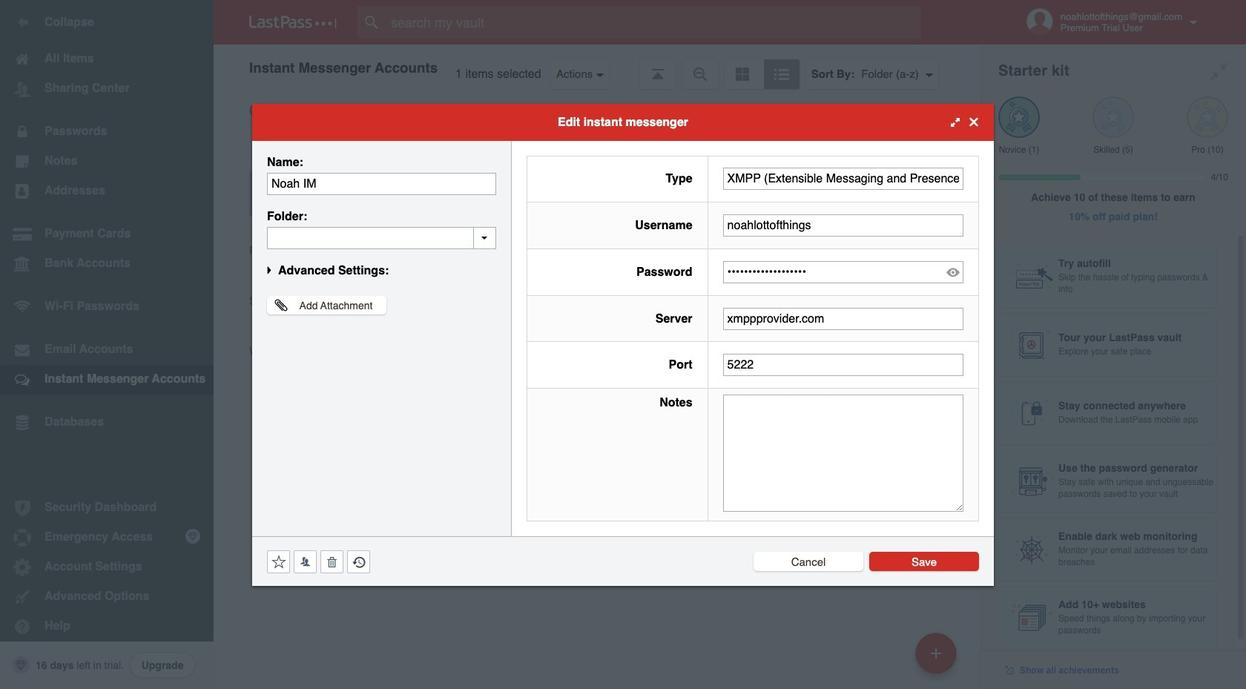 Task type: describe. For each thing, give the bounding box(es) containing it.
Search search field
[[358, 6, 951, 39]]

new item navigation
[[911, 629, 966, 690]]

main navigation navigation
[[0, 0, 214, 690]]



Task type: locate. For each thing, give the bounding box(es) containing it.
None text field
[[723, 168, 964, 190], [267, 173, 497, 195], [723, 308, 964, 330], [723, 395, 964, 512], [723, 168, 964, 190], [267, 173, 497, 195], [723, 308, 964, 330], [723, 395, 964, 512]]

search my vault text field
[[358, 6, 951, 39]]

lastpass image
[[249, 16, 337, 29]]

None text field
[[723, 215, 964, 237], [267, 227, 497, 249], [723, 354, 964, 376], [723, 215, 964, 237], [267, 227, 497, 249], [723, 354, 964, 376]]

dialog
[[252, 104, 995, 586]]

vault options navigation
[[214, 45, 981, 89]]

None password field
[[723, 261, 964, 283]]

new item image
[[932, 648, 942, 659]]



